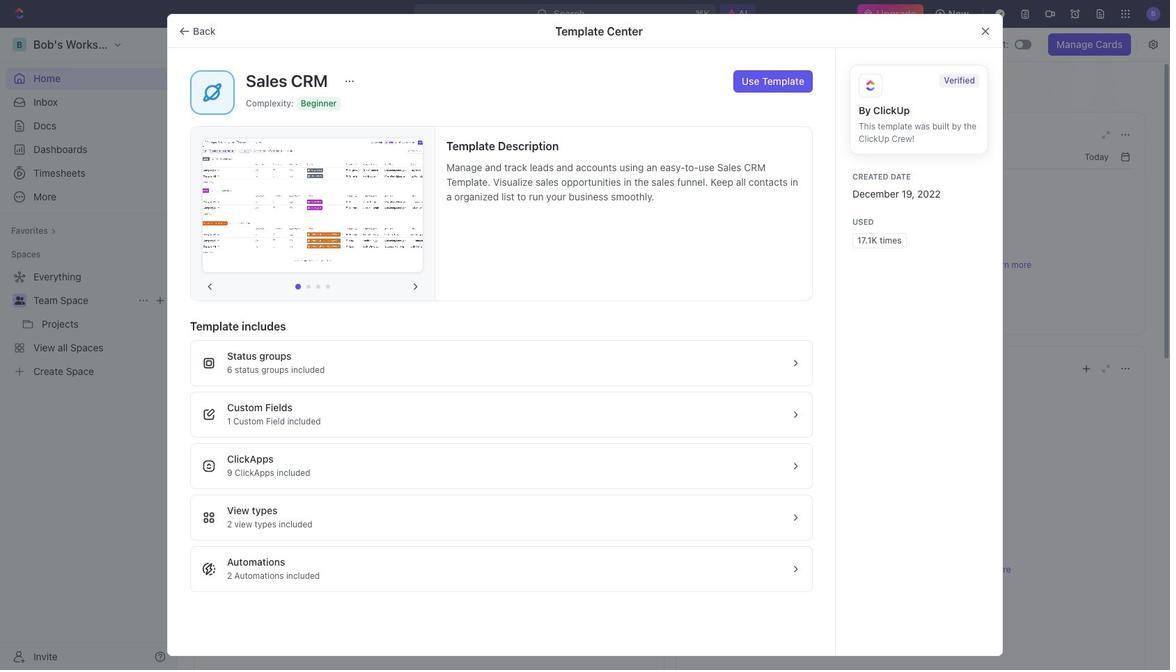 Task type: vqa. For each thing, say whether or not it's contained in the screenshot.
will
no



Task type: describe. For each thing, give the bounding box(es) containing it.
space template image
[[201, 82, 224, 104]]

space template element
[[201, 82, 224, 104]]

user group image inside sidebar navigation
[[14, 297, 25, 305]]

0 vertical spatial user group image
[[212, 152, 223, 161]]



Task type: locate. For each thing, give the bounding box(es) containing it.
0 horizontal spatial user group image
[[14, 297, 25, 305]]

sidebar navigation
[[0, 28, 178, 671]]

user group image
[[212, 152, 223, 161], [14, 297, 25, 305]]

1 vertical spatial user group image
[[14, 297, 25, 305]]

1 horizontal spatial user group image
[[212, 152, 223, 161]]



